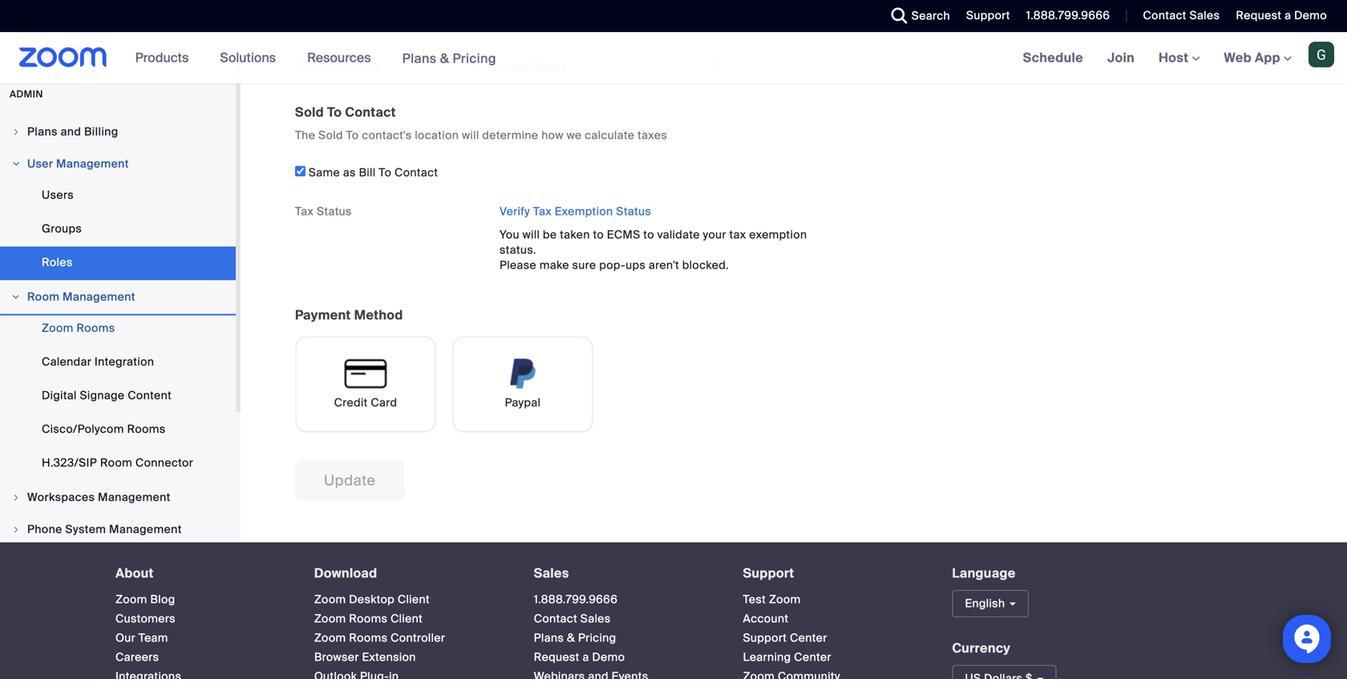 Task type: locate. For each thing, give the bounding box(es) containing it.
will inside sold to contact the sold to contact's location will determine how we calculate taxes
[[462, 128, 480, 143]]

1 horizontal spatial sales
[[581, 612, 611, 627]]

right image inside "phone system management" menu item
[[11, 525, 21, 535]]

center
[[790, 631, 828, 646], [795, 650, 832, 665]]

0 horizontal spatial request
[[534, 650, 580, 665]]

management inside workspaces management menu item
[[98, 490, 171, 505]]

connector
[[136, 456, 193, 470]]

0 vertical spatial request
[[1237, 8, 1282, 23]]

1.888.799.9666 down "sales" link
[[534, 592, 618, 607]]

management inside room management menu item
[[63, 290, 135, 304]]

& up sold to contact the sold to contact's location will determine how we calculate taxes
[[440, 50, 450, 67]]

users link
[[0, 179, 236, 211]]

None checkbox
[[295, 166, 306, 176]]

rooms down content
[[127, 422, 166, 437]]

1.888.799.9666 inside 1.888.799.9666 contact sales plans & pricing request a demo
[[534, 592, 618, 607]]

about
[[116, 565, 154, 582]]

0 vertical spatial room
[[27, 290, 60, 304]]

pricing up sold to contact the sold to contact's location will determine how we calculate taxes
[[453, 50, 497, 67]]

1 vertical spatial client
[[391, 612, 423, 627]]

will inside you will be taken to ecms to validate your tax exemption status. please make sure pop-ups aren't blocked.
[[523, 227, 540, 242]]

1.888.799.9666 for 1.888.799.9666
[[1027, 8, 1111, 23]]

join link
[[1096, 32, 1147, 83]]

sales down 1.888.799.9666 link
[[581, 612, 611, 627]]

1 horizontal spatial plans
[[402, 50, 437, 67]]

side navigation navigation
[[0, 0, 241, 611]]

0 vertical spatial client
[[398, 592, 430, 607]]

right image left the phone
[[11, 525, 21, 535]]

0 vertical spatial right image
[[11, 159, 21, 169]]

account link
[[743, 612, 789, 627]]

1 vertical spatial sales
[[534, 565, 569, 582]]

will right location
[[462, 128, 480, 143]]

to
[[327, 104, 342, 121], [346, 128, 359, 143], [379, 165, 392, 180]]

to right ecms
[[644, 227, 655, 242]]

and
[[61, 124, 81, 139]]

None text field
[[480, 5, 721, 31]]

management down workspaces management menu item
[[109, 522, 182, 537]]

right image left room management
[[11, 292, 21, 302]]

& inside product information "navigation"
[[440, 50, 450, 67]]

to down the country/region
[[327, 104, 342, 121]]

sure
[[573, 258, 597, 273]]

support link
[[955, 0, 1015, 32], [967, 8, 1011, 23], [743, 565, 795, 582]]

sales up host dropdown button
[[1190, 8, 1221, 23]]

plans inside menu item
[[27, 124, 58, 139]]

sales up 1.888.799.9666 link
[[534, 565, 569, 582]]

to left contact's
[[346, 128, 359, 143]]

1 vertical spatial &
[[567, 631, 576, 646]]

2 vertical spatial support
[[743, 631, 787, 646]]

contact up contact's
[[345, 104, 396, 121]]

support right search
[[967, 8, 1011, 23]]

plans for plans & pricing
[[402, 50, 437, 67]]

1 horizontal spatial tax
[[533, 204, 552, 219]]

1 horizontal spatial to
[[644, 227, 655, 242]]

0 horizontal spatial 1.888.799.9666
[[534, 592, 618, 607]]

status
[[317, 204, 352, 219], [617, 204, 652, 219]]

1.888.799.9666 inside button
[[1027, 8, 1111, 23]]

solutions
[[220, 49, 276, 66]]

0 horizontal spatial sales
[[534, 565, 569, 582]]

0 vertical spatial right image
[[11, 127, 21, 137]]

pricing inside 1.888.799.9666 contact sales plans & pricing request a demo
[[579, 631, 617, 646]]

validate
[[658, 227, 700, 242]]

a
[[1285, 8, 1292, 23], [583, 650, 590, 665]]

our team link
[[116, 631, 168, 646]]

0 vertical spatial plans
[[402, 50, 437, 67]]

0 horizontal spatial &
[[440, 50, 450, 67]]

1 right image from the top
[[11, 127, 21, 137]]

2 vertical spatial to
[[379, 165, 392, 180]]

1 vertical spatial room
[[100, 456, 133, 470]]

1 vertical spatial support
[[743, 565, 795, 582]]

plans inside product information "navigation"
[[402, 50, 437, 67]]

demo down 1.888.799.9666 link
[[593, 650, 625, 665]]

sold to contact the sold to contact's location will determine how we calculate taxes
[[295, 104, 668, 143]]

1 vertical spatial plans
[[27, 124, 58, 139]]

1 vertical spatial right image
[[11, 292, 21, 302]]

management for workspaces management
[[98, 490, 171, 505]]

to right 'taken'
[[593, 227, 604, 242]]

a up web app dropdown button
[[1285, 8, 1292, 23]]

right image inside user management menu item
[[11, 159, 21, 169]]

1.888.799.9666 up schedule link
[[1027, 8, 1111, 23]]

& inside 1.888.799.9666 contact sales plans & pricing request a demo
[[567, 631, 576, 646]]

request up web app dropdown button
[[1237, 8, 1282, 23]]

sales link
[[534, 565, 569, 582]]

0 vertical spatial pricing
[[453, 50, 497, 67]]

right image left the workspaces
[[11, 493, 21, 503]]

1 vertical spatial 1.888.799.9666
[[534, 592, 618, 607]]

1 horizontal spatial will
[[523, 227, 540, 242]]

1 vertical spatial to
[[346, 128, 359, 143]]

0 horizontal spatial tax
[[295, 204, 314, 219]]

digital signage content
[[42, 388, 172, 403]]

plans inside 1.888.799.9666 contact sales plans & pricing request a demo
[[534, 631, 564, 646]]

1 vertical spatial demo
[[593, 650, 625, 665]]

3 right image from the top
[[11, 525, 21, 535]]

demo
[[1295, 8, 1328, 23], [593, 650, 625, 665]]

2 to from the left
[[644, 227, 655, 242]]

0 vertical spatial support
[[967, 8, 1011, 23]]

verify tax exemption status
[[500, 204, 652, 219]]

app
[[1256, 49, 1281, 66]]

demo inside 1.888.799.9666 contact sales plans & pricing request a demo
[[593, 650, 625, 665]]

search
[[912, 8, 951, 23]]

will
[[462, 128, 480, 143], [523, 227, 540, 242]]

plans
[[402, 50, 437, 67], [27, 124, 58, 139], [534, 631, 564, 646]]

plans and billing menu item
[[0, 117, 236, 147]]

contact down 1.888.799.9666 link
[[534, 612, 578, 627]]

plans down 1.888.799.9666 link
[[534, 631, 564, 646]]

personal menu menu
[[0, 0, 236, 72]]

2 status from the left
[[617, 204, 652, 219]]

0 vertical spatial &
[[440, 50, 450, 67]]

to right bill
[[379, 165, 392, 180]]

rooms
[[77, 321, 115, 336], [127, 422, 166, 437], [349, 612, 388, 627], [349, 631, 388, 646]]

contact
[[1144, 8, 1187, 23], [345, 104, 396, 121], [395, 165, 438, 180], [534, 612, 578, 627]]

& down 1.888.799.9666 link
[[567, 631, 576, 646]]

pricing down 1.888.799.9666 link
[[579, 631, 617, 646]]

status.
[[500, 243, 537, 257]]

management inside user management menu item
[[56, 156, 129, 171]]

center down 'support center' 'link'
[[795, 650, 832, 665]]

same
[[309, 165, 340, 180]]

zoom logo image
[[19, 47, 107, 67]]

rooms up calendar integration
[[77, 321, 115, 336]]

1.888.799.9666 button
[[1015, 0, 1115, 32], [1027, 8, 1111, 23]]

1.888.799.9666 button up "schedule"
[[1015, 0, 1115, 32]]

1.888.799.9666 button up schedule link
[[1027, 8, 1111, 23]]

sales
[[1190, 8, 1221, 23], [534, 565, 569, 582], [581, 612, 611, 627]]

1 horizontal spatial 1.888.799.9666
[[1027, 8, 1111, 23]]

0 horizontal spatial pricing
[[453, 50, 497, 67]]

0 horizontal spatial room
[[27, 290, 60, 304]]

sold right the
[[319, 128, 343, 143]]

the
[[295, 128, 316, 143]]

your
[[703, 227, 727, 242]]

2 horizontal spatial plans
[[534, 631, 564, 646]]

users
[[42, 188, 74, 202]]

right image inside room management menu item
[[11, 292, 21, 302]]

2 vertical spatial right image
[[11, 525, 21, 535]]

right image inside plans and billing menu item
[[11, 127, 21, 137]]

1 horizontal spatial pricing
[[579, 631, 617, 646]]

billing
[[84, 124, 118, 139]]

0 vertical spatial will
[[462, 128, 480, 143]]

plans right resources dropdown button
[[402, 50, 437, 67]]

1 horizontal spatial room
[[100, 456, 133, 470]]

controller
[[391, 631, 446, 646]]

a down 1.888.799.9666 link
[[583, 650, 590, 665]]

0 horizontal spatial demo
[[593, 650, 625, 665]]

exemption
[[750, 227, 808, 242]]

1 horizontal spatial demo
[[1295, 8, 1328, 23]]

1 horizontal spatial to
[[346, 128, 359, 143]]

zoom inside zoom blog customers our team careers
[[116, 592, 147, 607]]

support
[[967, 8, 1011, 23], [743, 565, 795, 582], [743, 631, 787, 646]]

tax up be
[[533, 204, 552, 219]]

learning
[[743, 650, 792, 665]]

2 right image from the top
[[11, 493, 21, 503]]

2 vertical spatial sales
[[581, 612, 611, 627]]

system
[[65, 522, 106, 537]]

2 horizontal spatial sales
[[1190, 8, 1221, 23]]

1 right image from the top
[[11, 159, 21, 169]]

status down same
[[317, 204, 352, 219]]

1 horizontal spatial status
[[617, 204, 652, 219]]

right image down the admin at the top of the page
[[11, 127, 21, 137]]

management for room management
[[63, 290, 135, 304]]

reports link
[[0, 38, 236, 70]]

0 horizontal spatial to
[[593, 227, 604, 242]]

calculate
[[585, 128, 635, 143]]

1 vertical spatial request
[[534, 650, 580, 665]]

groups link
[[0, 213, 236, 245]]

banner
[[0, 32, 1348, 85]]

room inside 'link'
[[100, 456, 133, 470]]

same as bill to contact
[[306, 165, 438, 180]]

1 vertical spatial will
[[523, 227, 540, 242]]

right image inside workspaces management menu item
[[11, 493, 21, 503]]

2 right image from the top
[[11, 292, 21, 302]]

right image
[[11, 127, 21, 137], [11, 292, 21, 302]]

currency
[[953, 640, 1011, 657]]

1 horizontal spatial &
[[567, 631, 576, 646]]

workspaces management
[[27, 490, 171, 505]]

request a demo link
[[1225, 0, 1348, 32], [1237, 8, 1328, 23], [534, 650, 625, 665]]

digital signage content link
[[0, 380, 236, 412]]

1 tax from the left
[[295, 204, 314, 219]]

request down 1.888.799.9666 link
[[534, 650, 580, 665]]

support inside the test zoom account support center learning center
[[743, 631, 787, 646]]

paypal
[[505, 395, 541, 410]]

management for user management
[[56, 156, 129, 171]]

1 horizontal spatial a
[[1285, 8, 1292, 23]]

support down account link
[[743, 631, 787, 646]]

room
[[27, 290, 60, 304], [100, 456, 133, 470]]

credit
[[334, 395, 368, 410]]

calendar integration link
[[0, 346, 236, 378]]

bill
[[359, 165, 376, 180]]

0 horizontal spatial will
[[462, 128, 480, 143]]

center up learning center link
[[790, 631, 828, 646]]

demo up profile picture
[[1295, 8, 1328, 23]]

digital
[[42, 388, 77, 403]]

0 vertical spatial demo
[[1295, 8, 1328, 23]]

right image left user
[[11, 159, 21, 169]]

management up "phone system management" menu item
[[98, 490, 171, 505]]

1 vertical spatial a
[[583, 650, 590, 665]]

right image
[[11, 159, 21, 169], [11, 493, 21, 503], [11, 525, 21, 535]]

country/region
[[295, 60, 381, 74]]

web app
[[1225, 49, 1281, 66]]

management up zoom rooms link
[[63, 290, 135, 304]]

h.323/sip room connector link
[[0, 447, 236, 479]]

pricing
[[453, 50, 497, 67], [579, 631, 617, 646]]

extension
[[362, 650, 416, 665]]

a inside 1.888.799.9666 contact sales plans & pricing request a demo
[[583, 650, 590, 665]]

zoom inside the test zoom account support center learning center
[[769, 592, 801, 607]]

0 vertical spatial to
[[327, 104, 342, 121]]

2 horizontal spatial to
[[379, 165, 392, 180]]

1 vertical spatial center
[[795, 650, 832, 665]]

zoom inside zoom rooms link
[[42, 321, 74, 336]]

management down billing
[[56, 156, 129, 171]]

1.888.799.9666 contact sales plans & pricing request a demo
[[534, 592, 625, 665]]

1 vertical spatial pricing
[[579, 631, 617, 646]]

status up ecms
[[617, 204, 652, 219]]

method
[[354, 307, 403, 324]]

user management menu item
[[0, 149, 236, 179]]

plans left "and"
[[27, 124, 58, 139]]

banner containing products
[[0, 32, 1348, 85]]

room down roles
[[27, 290, 60, 304]]

products button
[[135, 32, 196, 83]]

contact's
[[362, 128, 412, 143]]

phone system management
[[27, 522, 182, 537]]

2 vertical spatial plans
[[534, 631, 564, 646]]

verify
[[500, 204, 530, 219]]

support up test zoom link
[[743, 565, 795, 582]]

roles
[[42, 255, 73, 270]]

tax down same
[[295, 204, 314, 219]]

roles link
[[0, 247, 236, 279]]

0 horizontal spatial plans
[[27, 124, 58, 139]]

we
[[567, 128, 582, 143]]

will left be
[[523, 227, 540, 242]]

location
[[415, 128, 459, 143]]

0 horizontal spatial a
[[583, 650, 590, 665]]

0 vertical spatial 1.888.799.9666
[[1027, 8, 1111, 23]]

english button
[[953, 590, 1030, 618]]

calendar
[[42, 355, 92, 369]]

1 vertical spatial right image
[[11, 493, 21, 503]]

sold up the
[[295, 104, 324, 121]]

0 horizontal spatial status
[[317, 204, 352, 219]]

test zoom account support center learning center
[[743, 592, 832, 665]]

room down cisco/polycom rooms link
[[100, 456, 133, 470]]

integration
[[95, 355, 154, 369]]



Task type: vqa. For each thing, say whether or not it's contained in the screenshot.


Task type: describe. For each thing, give the bounding box(es) containing it.
schedule link
[[1012, 32, 1096, 83]]

solutions button
[[220, 32, 283, 83]]

workspaces
[[27, 490, 95, 505]]

admin menu menu
[[0, 117, 236, 611]]

card
[[371, 395, 397, 410]]

host button
[[1160, 49, 1201, 66]]

zoom desktop client link
[[314, 592, 430, 607]]

test zoom link
[[743, 592, 801, 607]]

cisco/polycom rooms link
[[0, 413, 236, 446]]

calendar integration
[[42, 355, 154, 369]]

web app button
[[1225, 49, 1293, 66]]

about link
[[116, 565, 154, 582]]

room inside menu item
[[27, 290, 60, 304]]

room management menu
[[0, 312, 236, 481]]

payment
[[295, 307, 351, 324]]

taken
[[560, 227, 590, 242]]

contact up host
[[1144, 8, 1187, 23]]

rooms inside zoom rooms link
[[77, 321, 115, 336]]

0 vertical spatial sales
[[1190, 8, 1221, 23]]

taxes
[[638, 128, 668, 143]]

right image for user management
[[11, 159, 21, 169]]

browser
[[314, 650, 359, 665]]

support center link
[[743, 631, 828, 646]]

user
[[27, 156, 53, 171]]

management inside "phone system management" menu item
[[109, 522, 182, 537]]

rooms down zoom rooms client link
[[349, 631, 388, 646]]

room management
[[27, 290, 135, 304]]

cisco/polycom rooms
[[42, 422, 166, 437]]

profile picture image
[[1309, 42, 1335, 67]]

right image for phone system management
[[11, 525, 21, 535]]

download link
[[314, 565, 377, 582]]

how
[[542, 128, 564, 143]]

blog
[[150, 592, 175, 607]]

ups
[[626, 258, 646, 273]]

h.323/sip room connector
[[42, 456, 193, 470]]

download
[[314, 565, 377, 582]]

1 status from the left
[[317, 204, 352, 219]]

admin
[[10, 88, 43, 100]]

phone system management menu item
[[0, 515, 236, 545]]

determine
[[483, 128, 539, 143]]

resources button
[[307, 32, 378, 83]]

0 vertical spatial center
[[790, 631, 828, 646]]

language
[[953, 565, 1016, 582]]

team
[[139, 631, 168, 646]]

0 horizontal spatial to
[[327, 104, 342, 121]]

1.888.799.9666 for 1.888.799.9666 contact sales plans & pricing request a demo
[[534, 592, 618, 607]]

1.888.799.9666 link
[[534, 592, 618, 607]]

schedule
[[1024, 49, 1084, 66]]

be
[[543, 227, 557, 242]]

rooms inside cisco/polycom rooms link
[[127, 422, 166, 437]]

make
[[540, 258, 570, 273]]

room management menu item
[[0, 282, 236, 312]]

tax status
[[295, 204, 352, 219]]

meetings navigation
[[1012, 32, 1348, 85]]

rooms down desktop
[[349, 612, 388, 627]]

tax
[[730, 227, 747, 242]]

1 horizontal spatial request
[[1237, 8, 1282, 23]]

pop-
[[600, 258, 626, 273]]

right image for workspaces management
[[11, 493, 21, 503]]

zoom desktop client zoom rooms client zoom rooms controller browser extension
[[314, 592, 446, 665]]

plans for plans and billing
[[27, 124, 58, 139]]

0 vertical spatial sold
[[295, 104, 324, 121]]

you
[[500, 227, 520, 242]]

user management menu
[[0, 179, 236, 280]]

you will be taken to ecms to validate your tax exemption status. please make sure pop-ups aren't blocked.
[[500, 227, 808, 273]]

blocked.
[[683, 258, 729, 273]]

zoom blog link
[[116, 592, 175, 607]]

reports
[[27, 46, 71, 61]]

customers
[[116, 612, 176, 627]]

zoom blog customers our team careers
[[116, 592, 176, 665]]

plans & pricing
[[402, 50, 497, 67]]

resources
[[307, 49, 371, 66]]

join
[[1108, 49, 1135, 66]]

aren't
[[649, 258, 680, 273]]

ecms
[[607, 227, 641, 242]]

zoom rooms link
[[0, 312, 236, 344]]

sales inside 1.888.799.9666 contact sales plans & pricing request a demo
[[581, 612, 611, 627]]

pricing inside product information "navigation"
[[453, 50, 497, 67]]

0 vertical spatial a
[[1285, 8, 1292, 23]]

contact inside sold to contact the sold to contact's location will determine how we calculate taxes
[[345, 104, 396, 121]]

our
[[116, 631, 136, 646]]

request a demo
[[1237, 8, 1328, 23]]

credit card
[[334, 395, 397, 410]]

search button
[[880, 0, 955, 32]]

user management
[[27, 156, 129, 171]]

as
[[343, 165, 356, 180]]

careers
[[116, 650, 159, 665]]

browser extension link
[[314, 650, 416, 665]]

web
[[1225, 49, 1252, 66]]

h.323/sip
[[42, 456, 97, 470]]

request inside 1.888.799.9666 contact sales plans & pricing request a demo
[[534, 650, 580, 665]]

products
[[135, 49, 189, 66]]

phone
[[27, 522, 62, 537]]

product information navigation
[[123, 32, 509, 85]]

groups
[[42, 221, 82, 236]]

1 to from the left
[[593, 227, 604, 242]]

test
[[743, 592, 766, 607]]

right image for plans
[[11, 127, 21, 137]]

contact down location
[[395, 165, 438, 180]]

exemption
[[555, 204, 614, 219]]

payment method
[[295, 307, 403, 324]]

workspaces management menu item
[[0, 482, 236, 513]]

learning center link
[[743, 650, 832, 665]]

right image for room
[[11, 292, 21, 302]]

1 vertical spatial sold
[[319, 128, 343, 143]]

2 tax from the left
[[533, 204, 552, 219]]

plans and billing
[[27, 124, 118, 139]]

please
[[500, 258, 537, 273]]

contact inside 1.888.799.9666 contact sales plans & pricing request a demo
[[534, 612, 578, 627]]



